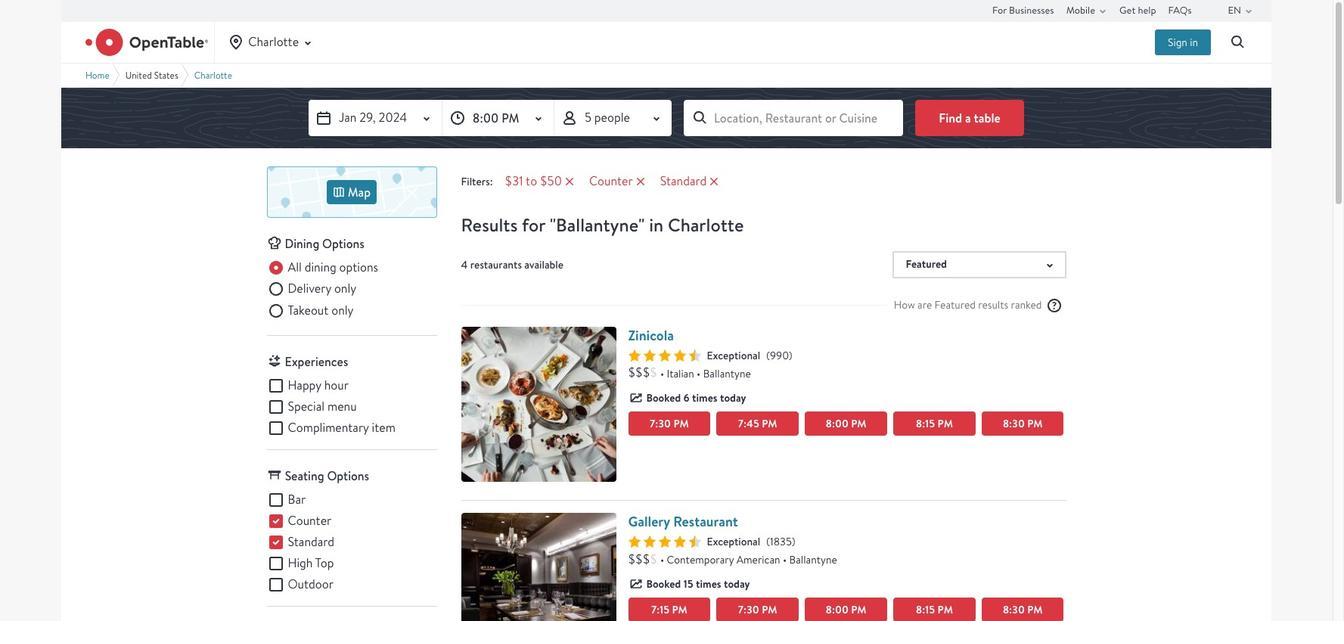 Task type: vqa. For each thing, say whether or not it's contained in the screenshot.
Booked 6 times today on the bottom of page
yes



Task type: locate. For each thing, give the bounding box(es) containing it.
2 horizontal spatial charlotte
[[668, 213, 744, 238]]

2 8:15 pm link from the top
[[894, 598, 976, 621]]

7:30 pm down "american"
[[739, 602, 778, 618]]

2 vertical spatial charlotte
[[668, 213, 744, 238]]

1 vertical spatial charlotte
[[194, 69, 232, 81]]

how are featured results ranked
[[894, 299, 1043, 312]]

exceptional ( 990 )
[[707, 349, 793, 362]]

1 vertical spatial 8:15
[[916, 602, 936, 618]]

charlotte inside dropdown button
[[248, 34, 299, 50]]

exceptional up $$$ $ • contemporary american • ballantyne
[[707, 535, 761, 549]]

only for delivery only
[[334, 281, 357, 297]]

1 8:30 from the top
[[1003, 416, 1025, 431]]

7:30 pm down the 6
[[650, 416, 689, 431]]

1 vertical spatial options
[[327, 468, 369, 485]]

1 vertical spatial 8:15 pm
[[916, 602, 954, 618]]

find
[[939, 110, 963, 126]]

$ left italian
[[650, 365, 658, 381]]

people
[[595, 110, 630, 125]]

0 vertical spatial 4.6 stars image
[[629, 349, 701, 361]]

1 vertical spatial today
[[724, 577, 750, 592]]

0 vertical spatial 8:30 pm link
[[982, 411, 1065, 436]]

1 8:15 from the top
[[916, 416, 936, 431]]

1 horizontal spatial counter
[[590, 173, 633, 189]]

0 vertical spatial 7:30
[[650, 416, 671, 431]]

home
[[86, 69, 110, 81]]

united states
[[125, 69, 178, 81]]

0 vertical spatial 8:30
[[1003, 416, 1025, 431]]

0 horizontal spatial counter
[[288, 513, 332, 529]]

options
[[322, 235, 365, 252], [327, 468, 369, 485]]

• right italian
[[697, 367, 701, 380]]

2 8:00 pm link from the top
[[805, 598, 888, 621]]

8:15
[[916, 416, 936, 431], [916, 602, 936, 618]]

to
[[526, 173, 537, 189]]

pm for gallery restaurant 8:30 pm link
[[1028, 602, 1043, 618]]

standard button
[[654, 173, 728, 191]]

1 $ from the top
[[650, 365, 658, 381]]

a
[[966, 110, 972, 126]]

2 ( from the top
[[767, 535, 770, 549]]

7:30 pm for the left 7:30 pm 'link'
[[650, 416, 689, 431]]

takeout only
[[288, 303, 354, 318]]

2 8:30 pm from the top
[[1003, 602, 1043, 618]]

dining
[[305, 260, 337, 275]]

7:45 pm link
[[717, 411, 799, 436]]

( up "american"
[[767, 535, 770, 549]]

only down 'all dining options'
[[334, 281, 357, 297]]

0 horizontal spatial in
[[650, 213, 664, 238]]

1 vertical spatial ballantyne
[[790, 553, 838, 567]]

ballantyne inside $$$ $ • italian • ballantyne
[[704, 367, 751, 380]]

1 vertical spatial (
[[767, 535, 770, 549]]

8:30 for gallery restaurant
[[1003, 602, 1025, 618]]

0 vertical spatial exceptional
[[707, 349, 761, 362]]

1 vertical spatial 8:00
[[826, 416, 849, 431]]

2 booked from the top
[[647, 577, 681, 592]]

today up 7:45
[[720, 390, 747, 405]]

0 vertical spatial 8:15 pm link
[[894, 411, 976, 436]]

4.6 stars image
[[629, 349, 701, 361], [629, 536, 701, 548]]

29,
[[360, 110, 376, 125]]

4
[[461, 258, 468, 271]]

0 vertical spatial )
[[789, 349, 793, 362]]

0 vertical spatial today
[[720, 390, 747, 405]]

1 horizontal spatial 7:30 pm link
[[717, 598, 799, 621]]

standard up high top
[[288, 534, 335, 550]]

standard right counter button
[[660, 173, 707, 189]]

only
[[334, 281, 357, 297], [332, 303, 354, 318]]

7:30 down booked 6 times today
[[650, 416, 671, 431]]

for
[[522, 213, 546, 238]]

gallery restaurant
[[629, 512, 739, 531]]

sign in
[[1169, 36, 1199, 49]]

ballantyne down '1835'
[[790, 553, 838, 567]]

0 horizontal spatial charlotte
[[194, 69, 232, 81]]

1 vertical spatial featured
[[935, 299, 976, 312]]

item
[[372, 420, 396, 436]]

1 booked from the top
[[647, 390, 681, 405]]

8:15 for gallery restaurant
[[916, 602, 936, 618]]

0 vertical spatial 7:30 pm
[[650, 416, 689, 431]]

1 vertical spatial 8:15 pm link
[[894, 598, 976, 621]]

results for "ballantyne" in charlotte
[[461, 213, 744, 238]]

0 vertical spatial 8:00 pm link
[[805, 411, 888, 436]]

pm for 8:30 pm link corresponding to zinicola
[[1028, 416, 1043, 431]]

1 vertical spatial 8:00 pm link
[[805, 598, 888, 621]]

0 vertical spatial (
[[767, 349, 770, 362]]

featured
[[906, 257, 948, 272], [935, 299, 976, 312]]

menu
[[328, 399, 357, 415]]

1 vertical spatial )
[[792, 535, 796, 549]]

special menu
[[288, 399, 357, 415]]

get help
[[1120, 3, 1157, 16]]

1 4.6 stars image from the top
[[629, 349, 701, 361]]

7:30 pm link down the 6
[[629, 411, 711, 436]]

0 horizontal spatial 7:30
[[650, 416, 671, 431]]

7:30 for the left 7:30 pm 'link'
[[650, 416, 671, 431]]

1 vertical spatial 4.6 stars image
[[629, 536, 701, 548]]

0 vertical spatial options
[[322, 235, 365, 252]]

2 8:15 from the top
[[916, 602, 936, 618]]

All dining options radio
[[267, 259, 378, 277]]

6
[[684, 390, 690, 405]]

0 vertical spatial 8:15 pm
[[916, 416, 954, 431]]

counter inside the seating options "group"
[[288, 513, 332, 529]]

american
[[737, 553, 781, 567]]

1 vertical spatial 8:30 pm
[[1003, 602, 1043, 618]]

7:45 pm
[[739, 416, 778, 431]]

1 vertical spatial exceptional
[[707, 535, 761, 549]]

0 vertical spatial 8:00 pm
[[473, 110, 519, 126]]

4.6 stars image down gallery
[[629, 536, 701, 548]]

pm for zinicola 8:00 pm link
[[852, 416, 867, 431]]

0 vertical spatial standard
[[660, 173, 707, 189]]

times right 15
[[696, 577, 722, 592]]

4.6 stars image down zinicola link
[[629, 349, 701, 361]]

8:00 pm link for zinicola
[[805, 411, 888, 436]]

featured right are
[[935, 299, 976, 312]]

faqs
[[1169, 3, 1192, 16]]

charlotte button
[[227, 22, 317, 63]]

options
[[340, 260, 378, 275]]

options right seating
[[327, 468, 369, 485]]

a photo of zinicola restaurant image
[[461, 327, 616, 482]]

1 vertical spatial 7:30
[[739, 602, 760, 618]]

8:30 pm link for gallery restaurant
[[982, 598, 1065, 621]]

for businesses
[[993, 3, 1055, 16]]

today
[[720, 390, 747, 405], [724, 577, 750, 592]]

$ down gallery
[[650, 552, 658, 567]]

en
[[1229, 3, 1242, 16]]

1 exceptional from the top
[[707, 349, 761, 362]]

• down '1835'
[[783, 553, 787, 567]]

experiences
[[285, 354, 348, 370]]

0 vertical spatial times
[[693, 390, 718, 405]]

Takeout only radio
[[267, 302, 354, 320]]

2 vertical spatial 8:00
[[826, 602, 849, 618]]

counter
[[590, 173, 633, 189], [288, 513, 332, 529]]

0 vertical spatial ballantyne
[[704, 367, 751, 380]]

1 vertical spatial 8:30 pm link
[[982, 598, 1065, 621]]

booked for zinicola
[[647, 390, 681, 405]]

pm for 7:45 pm link
[[762, 416, 778, 431]]

15
[[684, 577, 694, 592]]

2 8:30 from the top
[[1003, 602, 1025, 618]]

times
[[693, 390, 718, 405], [696, 577, 722, 592]]

0 vertical spatial 8:15
[[916, 416, 936, 431]]

counter up results for "ballantyne" in charlotte
[[590, 173, 633, 189]]

( up 7:45 pm link
[[767, 349, 770, 362]]

1 vertical spatial 8:30
[[1003, 602, 1025, 618]]

7:15
[[652, 602, 670, 618]]

2 $$$ from the top
[[629, 552, 650, 567]]

pm for 8:15 pm link for gallery restaurant
[[938, 602, 954, 618]]

pm for 8:15 pm link related to zinicola
[[938, 416, 954, 431]]

0 vertical spatial $
[[650, 365, 658, 381]]

1 horizontal spatial 7:30
[[739, 602, 760, 618]]

mobile
[[1067, 3, 1096, 16]]

8:00 pm link
[[805, 411, 888, 436], [805, 598, 888, 621]]

sign in button
[[1156, 30, 1212, 55]]

ballantyne down exceptional ( 990 )
[[704, 367, 751, 380]]

0 horizontal spatial standard
[[288, 534, 335, 550]]

only down delivery only
[[332, 303, 354, 318]]

2 $ from the top
[[650, 552, 658, 567]]

8:30 pm for gallery restaurant
[[1003, 602, 1043, 618]]

0 vertical spatial 8:30 pm
[[1003, 416, 1043, 431]]

options up 'all dining options'
[[322, 235, 365, 252]]

$$$ down gallery
[[629, 552, 650, 567]]

1 vertical spatial 8:00 pm
[[826, 416, 867, 431]]

1 vertical spatial 7:30 pm
[[739, 602, 778, 618]]

exceptional left 990
[[707, 349, 761, 362]]

seating options group
[[267, 491, 437, 594]]

table
[[974, 110, 1001, 126]]

$31
[[505, 173, 523, 189]]

en button
[[1229, 0, 1259, 21]]

0 vertical spatial 7:30 pm link
[[629, 411, 711, 436]]

0 vertical spatial only
[[334, 281, 357, 297]]

are
[[918, 299, 933, 312]]

None field
[[684, 100, 904, 136]]

1 horizontal spatial charlotte
[[248, 34, 299, 50]]

1 vertical spatial counter
[[288, 513, 332, 529]]

1 ( from the top
[[767, 349, 770, 362]]

standard
[[660, 173, 707, 189], [288, 534, 335, 550]]

)
[[789, 349, 793, 362], [792, 535, 796, 549]]

1 vertical spatial standard
[[288, 534, 335, 550]]

help
[[1139, 3, 1157, 16]]

) up 7:45 pm link
[[789, 349, 793, 362]]

counter down the bar
[[288, 513, 332, 529]]

italian
[[667, 367, 695, 380]]

2 8:30 pm link from the top
[[982, 598, 1065, 621]]

ballantyne
[[704, 367, 751, 380], [790, 553, 838, 567]]

united
[[125, 69, 152, 81]]

•
[[661, 367, 665, 380], [697, 367, 701, 380], [661, 553, 665, 567], [783, 553, 787, 567]]

in right sign
[[1191, 36, 1199, 49]]

8:30 pm link
[[982, 411, 1065, 436], [982, 598, 1065, 621]]

delivery
[[288, 281, 332, 297]]

0 vertical spatial booked
[[647, 390, 681, 405]]

7:30 down "american"
[[739, 602, 760, 618]]

sign
[[1169, 36, 1188, 49]]

for businesses button
[[993, 0, 1055, 21]]

0 horizontal spatial 7:30 pm link
[[629, 411, 711, 436]]

1 8:00 pm link from the top
[[805, 411, 888, 436]]

0 vertical spatial 8:00
[[473, 110, 499, 126]]

businesses
[[1010, 3, 1055, 16]]

2 vertical spatial 8:00 pm
[[826, 602, 867, 618]]

2 8:15 pm from the top
[[916, 602, 954, 618]]

1 vertical spatial in
[[650, 213, 664, 238]]

8:15 pm link
[[894, 411, 976, 436], [894, 598, 976, 621]]

0 vertical spatial charlotte
[[248, 34, 299, 50]]

8:15 pm link for gallery restaurant
[[894, 598, 976, 621]]

• left italian
[[661, 367, 665, 380]]

restaurants
[[471, 258, 522, 271]]

0 vertical spatial featured
[[906, 257, 948, 272]]

charlotte
[[248, 34, 299, 50], [194, 69, 232, 81], [668, 213, 744, 238]]

1 horizontal spatial ballantyne
[[790, 553, 838, 567]]

) for gallery restaurant
[[792, 535, 796, 549]]

7:30 pm link down "american"
[[717, 598, 799, 621]]

8:30 pm for zinicola
[[1003, 416, 1043, 431]]

1 8:30 pm from the top
[[1003, 416, 1043, 431]]

1 vertical spatial booked
[[647, 577, 681, 592]]

counter button
[[583, 173, 654, 191]]

1 vertical spatial 7:30 pm link
[[717, 598, 799, 621]]

0 horizontal spatial ballantyne
[[704, 367, 751, 380]]

in down standard button
[[650, 213, 664, 238]]

0 vertical spatial in
[[1191, 36, 1199, 49]]

booked left 15
[[647, 577, 681, 592]]

1 horizontal spatial in
[[1191, 36, 1199, 49]]

1 horizontal spatial 7:30 pm
[[739, 602, 778, 618]]

1 vertical spatial only
[[332, 303, 354, 318]]

4 restaurants available
[[461, 258, 564, 271]]

1 8:15 pm link from the top
[[894, 411, 976, 436]]

) up $$$ $ • contemporary american • ballantyne
[[792, 535, 796, 549]]

1 vertical spatial times
[[696, 577, 722, 592]]

booked left the 6
[[647, 390, 681, 405]]

1 8:15 pm from the top
[[916, 416, 954, 431]]

featured up are
[[906, 257, 948, 272]]

1 horizontal spatial standard
[[660, 173, 707, 189]]

dining options group
[[267, 259, 437, 323]]

5
[[585, 110, 592, 125]]

today down $$$ $ • contemporary american • ballantyne
[[724, 577, 750, 592]]

0 vertical spatial counter
[[590, 173, 633, 189]]

$$$ down zinicola link
[[629, 365, 650, 381]]

2 4.6 stars image from the top
[[629, 536, 701, 548]]

how
[[894, 299, 916, 312]]

8:30 pm link for zinicola
[[982, 411, 1065, 436]]

( for zinicola
[[767, 349, 770, 362]]

pm for gallery restaurant's 8:00 pm link
[[852, 602, 867, 618]]

0 vertical spatial $$$
[[629, 365, 650, 381]]

0 horizontal spatial 7:30 pm
[[650, 416, 689, 431]]

1 $$$ from the top
[[629, 365, 650, 381]]

8:30 for zinicola
[[1003, 416, 1025, 431]]

counter inside button
[[590, 173, 633, 189]]

times right the 6
[[693, 390, 718, 405]]

1 vertical spatial $$$
[[629, 552, 650, 567]]

1 vertical spatial $
[[650, 552, 658, 567]]

2 exceptional from the top
[[707, 535, 761, 549]]

contemporary
[[667, 553, 734, 567]]

1 8:30 pm link from the top
[[982, 411, 1065, 436]]



Task type: describe. For each thing, give the bounding box(es) containing it.
complimentary
[[288, 420, 369, 436]]

8:00 for gallery restaurant
[[826, 602, 849, 618]]

takeout
[[288, 303, 329, 318]]

featured inside popup button
[[906, 257, 948, 272]]

bar
[[288, 492, 306, 508]]

high top
[[288, 556, 334, 572]]

happy
[[288, 378, 322, 394]]

home link
[[86, 69, 110, 81]]

in inside sign in button
[[1191, 36, 1199, 49]]

7:15 pm
[[652, 602, 688, 618]]

$$$ $ • contemporary american • ballantyne
[[629, 552, 838, 567]]

$$$ for gallery restaurant
[[629, 552, 650, 567]]

booked for gallery restaurant
[[647, 577, 681, 592]]

outdoor
[[288, 577, 334, 593]]

find a table
[[939, 110, 1001, 126]]

booked 15 times today
[[647, 577, 750, 592]]

get help button
[[1120, 0, 1157, 21]]

all
[[288, 260, 302, 275]]

opentable logo image
[[86, 29, 208, 56]]

mobile button
[[1067, 0, 1113, 21]]

4.6 stars image for zinicola
[[629, 349, 701, 361]]

) for zinicola
[[789, 349, 793, 362]]

exceptional for zinicola
[[707, 349, 761, 362]]

4.6 stars image for gallery restaurant
[[629, 536, 701, 548]]

restaurant
[[674, 512, 739, 531]]

8:00 pm link for gallery restaurant
[[805, 598, 888, 621]]

gallery restaurant link
[[629, 512, 739, 531]]

charlotte link
[[194, 69, 232, 81]]

8:00 pm for zinicola
[[826, 416, 867, 431]]

options for seating options
[[327, 468, 369, 485]]

today for gallery restaurant
[[724, 577, 750, 592]]

exceptional ( 1835 )
[[707, 535, 796, 549]]

7:15 pm link
[[629, 598, 711, 621]]

Please input a Location, Restaurant or Cuisine field
[[684, 100, 904, 136]]

8:15 for zinicola
[[916, 416, 936, 431]]

1835
[[770, 535, 792, 549]]

complimentary item
[[288, 420, 396, 436]]

$$$ for zinicola
[[629, 365, 650, 381]]

standard inside button
[[660, 173, 707, 189]]

happy hour
[[288, 378, 349, 394]]

7:30 pm for bottom 7:30 pm 'link'
[[739, 602, 778, 618]]

only for takeout only
[[332, 303, 354, 318]]

states
[[154, 69, 178, 81]]

high
[[288, 556, 313, 572]]

jan
[[339, 110, 357, 125]]

2024
[[379, 110, 407, 125]]

get
[[1120, 3, 1136, 16]]

$31 to $50 button
[[499, 173, 583, 191]]

7:30 for bottom 7:30 pm 'link'
[[739, 602, 760, 618]]

featured button
[[893, 251, 1067, 278]]

$$$ $ • italian • ballantyne
[[629, 365, 751, 381]]

990
[[770, 349, 789, 362]]

8:00 for zinicola
[[826, 416, 849, 431]]

$50
[[540, 173, 562, 189]]

available
[[525, 258, 564, 271]]

zinicola
[[629, 326, 674, 345]]

ballantyne inside $$$ $ • contemporary american • ballantyne
[[790, 553, 838, 567]]

8:15 pm for gallery restaurant
[[916, 602, 954, 618]]

map button
[[267, 167, 437, 218]]

$31 to $50
[[505, 173, 562, 189]]

times for zinicola
[[693, 390, 718, 405]]

ranked
[[1012, 299, 1043, 312]]

8:15 pm link for zinicola
[[894, 411, 976, 436]]

jan 29, 2024
[[339, 110, 407, 125]]

( for gallery restaurant
[[767, 535, 770, 549]]

experiences group
[[267, 377, 437, 438]]

7:45
[[739, 416, 760, 431]]

times for gallery restaurant
[[696, 577, 722, 592]]

today for zinicola
[[720, 390, 747, 405]]

filters:
[[461, 175, 493, 188]]

dining options
[[285, 235, 365, 252]]

$ for gallery restaurant
[[650, 552, 658, 567]]

"ballantyne"
[[550, 213, 645, 238]]

hour
[[324, 378, 349, 394]]

seating
[[285, 468, 324, 485]]

standard inside the seating options "group"
[[288, 534, 335, 550]]

results
[[461, 213, 518, 238]]

gallery
[[629, 512, 671, 531]]

find a table button
[[916, 100, 1025, 136]]

dining
[[285, 235, 320, 252]]

for
[[993, 3, 1007, 16]]

a photo of gallery restaurant restaurant image
[[461, 513, 616, 621]]

top
[[315, 556, 334, 572]]

exceptional for gallery restaurant
[[707, 535, 761, 549]]

$ for zinicola
[[650, 365, 658, 381]]

delivery only
[[288, 281, 357, 297]]

8:00 pm for gallery restaurant
[[826, 602, 867, 618]]

booked 6 times today
[[647, 390, 747, 405]]

all dining options
[[288, 260, 378, 275]]

results
[[979, 299, 1009, 312]]

search icon image
[[1230, 33, 1248, 51]]

pm for 7:15 pm link
[[673, 602, 688, 618]]

options for dining options
[[322, 235, 365, 252]]

Delivery only radio
[[267, 280, 357, 298]]

• left contemporary
[[661, 553, 665, 567]]

map
[[348, 184, 371, 201]]

jan 29, 2024 button
[[309, 100, 442, 136]]

seating options
[[285, 468, 369, 485]]

8:15 pm for zinicola
[[916, 416, 954, 431]]



